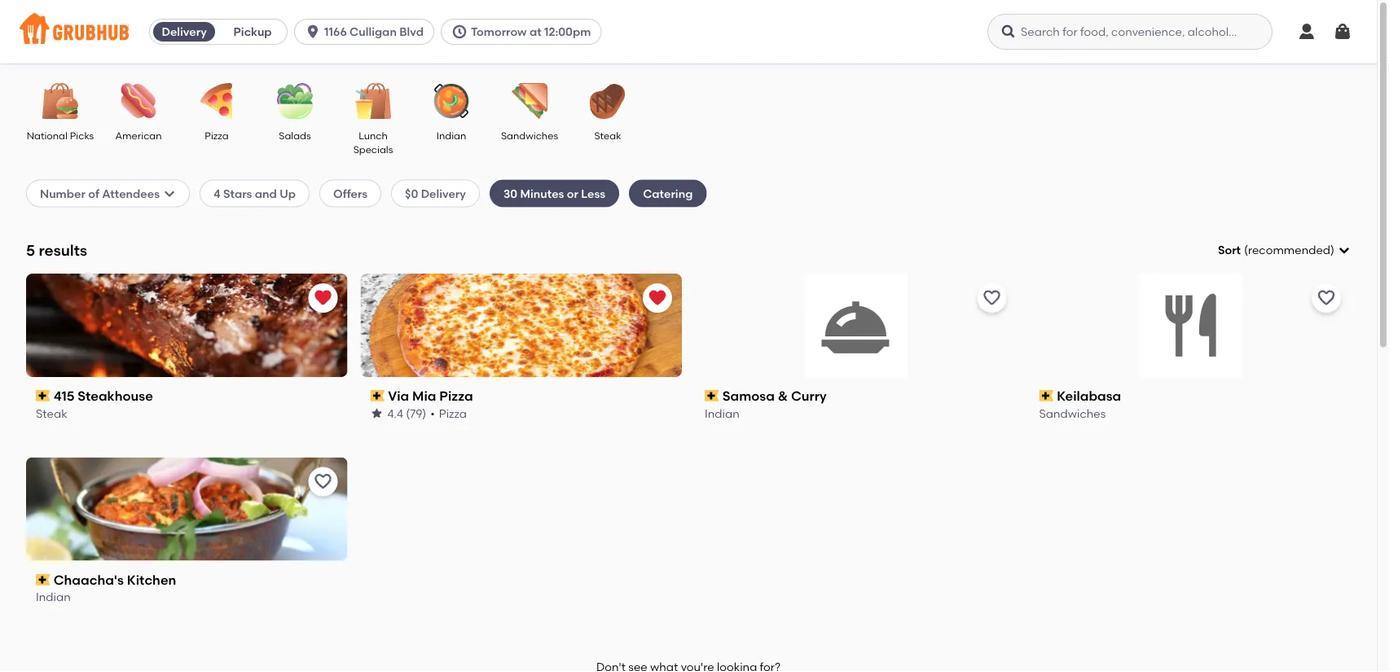 Task type: vqa. For each thing, say whether or not it's contained in the screenshot.
Fresh Brewed Iced Tea image
no



Task type: locate. For each thing, give the bounding box(es) containing it.
saved restaurant image
[[313, 288, 333, 308]]

kitchen
[[127, 572, 176, 588]]

indian
[[436, 130, 466, 141], [705, 406, 739, 420], [36, 590, 71, 604]]

svg image
[[1333, 22, 1352, 42], [305, 24, 321, 40]]

0 vertical spatial delivery
[[162, 25, 207, 39]]

subscription pass image
[[36, 390, 50, 402], [705, 390, 719, 402], [36, 574, 50, 586]]

indian down chaacha's
[[36, 590, 71, 604]]

steak image
[[579, 83, 636, 119]]

0 vertical spatial pizza
[[205, 130, 229, 141]]

sort ( recommended )
[[1218, 243, 1334, 257]]

1 vertical spatial save this restaurant image
[[313, 472, 333, 492]]

sandwiches down keilabasa
[[1039, 406, 1106, 420]]

keilabasa
[[1057, 388, 1121, 404]]

0 vertical spatial steak
[[594, 130, 621, 141]]

subscription pass image left samosa
[[705, 390, 719, 402]]

subscription pass image for chaacha's kitchen
[[36, 574, 50, 586]]

•
[[430, 406, 435, 420]]

lunch specials
[[353, 130, 393, 156]]

curry
[[791, 388, 827, 404]]

1 horizontal spatial subscription pass image
[[1039, 390, 1054, 402]]

samosa & curry link
[[705, 387, 1007, 405]]

subscription pass image left keilabasa
[[1039, 390, 1054, 402]]

delivery
[[162, 25, 207, 39], [421, 186, 466, 200]]

subscription pass image for via mia pizza
[[370, 390, 385, 402]]

pizza down pizza image
[[205, 130, 229, 141]]

Search for food, convenience, alcohol... search field
[[987, 14, 1273, 50]]

attendees
[[102, 186, 160, 200]]

mia
[[412, 388, 436, 404]]

chaacha's kitchen link
[[36, 571, 338, 589]]

number of attendees
[[40, 186, 160, 200]]

0 horizontal spatial subscription pass image
[[370, 390, 385, 402]]

$0
[[405, 186, 418, 200]]

4 stars and up
[[213, 186, 296, 200]]

samosa
[[722, 388, 775, 404]]

&
[[778, 388, 788, 404]]

national
[[27, 130, 68, 141]]

1 subscription pass image from the left
[[370, 390, 385, 402]]

subscription pass image inside samosa & curry link
[[705, 390, 719, 402]]

via mia pizza logo image
[[361, 274, 682, 377]]

results
[[39, 241, 87, 259]]

415 steakhouse link
[[36, 387, 338, 405]]

subscription pass image left 415 on the bottom
[[36, 390, 50, 402]]

0 horizontal spatial sandwiches
[[501, 130, 558, 141]]

or
[[567, 186, 578, 200]]

1 saved restaurant button from the left
[[308, 283, 338, 313]]

1166 culligan blvd
[[324, 25, 424, 39]]

subscription pass image
[[370, 390, 385, 402], [1039, 390, 1054, 402]]

1 horizontal spatial saved restaurant button
[[643, 283, 672, 313]]

0 horizontal spatial steak
[[36, 406, 67, 420]]

indian down samosa
[[705, 406, 739, 420]]

subscription pass image inside 415 steakhouse link
[[36, 390, 50, 402]]

30
[[503, 186, 517, 200]]

0 horizontal spatial save this restaurant image
[[313, 472, 333, 492]]

1 horizontal spatial indian
[[436, 130, 466, 141]]

sandwiches down sandwiches image
[[501, 130, 558, 141]]

415
[[54, 388, 74, 404]]

5 results
[[26, 241, 87, 259]]

0 horizontal spatial indian
[[36, 590, 71, 604]]

• pizza
[[430, 406, 467, 420]]

at
[[529, 25, 541, 39]]

american image
[[110, 83, 167, 119]]

main navigation navigation
[[0, 0, 1377, 64]]

delivery inside button
[[162, 25, 207, 39]]

save this restaurant image
[[982, 288, 1002, 308], [313, 472, 333, 492]]

none field containing sort
[[1218, 242, 1351, 259]]

delivery left pickup button
[[162, 25, 207, 39]]

1166
[[324, 25, 347, 39]]

less
[[581, 186, 605, 200]]

0 vertical spatial indian
[[436, 130, 466, 141]]

0 horizontal spatial save this restaurant button
[[308, 467, 338, 497]]

0 vertical spatial sandwiches
[[501, 130, 558, 141]]

0 horizontal spatial saved restaurant button
[[308, 283, 338, 313]]

1 horizontal spatial save this restaurant image
[[982, 288, 1002, 308]]

0 vertical spatial save this restaurant image
[[982, 288, 1002, 308]]

subscription pass image inside the chaacha's kitchen link
[[36, 574, 50, 586]]

1 horizontal spatial save this restaurant button
[[977, 283, 1007, 313]]

svg image inside 1166 culligan blvd button
[[305, 24, 321, 40]]

up
[[280, 186, 296, 200]]

None field
[[1218, 242, 1351, 259]]

0 horizontal spatial svg image
[[305, 24, 321, 40]]

12:00pm
[[544, 25, 591, 39]]

2 vertical spatial indian
[[36, 590, 71, 604]]

pizza up • pizza
[[439, 388, 473, 404]]

steak down 415 on the bottom
[[36, 406, 67, 420]]

2 horizontal spatial save this restaurant button
[[1312, 283, 1341, 313]]

american
[[115, 130, 162, 141]]

subscription pass image inside keilabasa link
[[1039, 390, 1054, 402]]

national picks image
[[32, 83, 89, 119]]

pizza
[[205, 130, 229, 141], [439, 388, 473, 404], [439, 406, 467, 420]]

indian down indian image
[[436, 130, 466, 141]]

1 vertical spatial delivery
[[421, 186, 466, 200]]

2 subscription pass image from the left
[[1039, 390, 1054, 402]]

via mia pizza
[[388, 388, 473, 404]]

sandwiches
[[501, 130, 558, 141], [1039, 406, 1106, 420]]

steak
[[594, 130, 621, 141], [36, 406, 67, 420]]

sandwiches image
[[501, 83, 558, 119]]

chaacha's
[[54, 572, 124, 588]]

national picks
[[27, 130, 94, 141]]

1 vertical spatial pizza
[[439, 388, 473, 404]]

and
[[255, 186, 277, 200]]

save this restaurant button
[[977, 283, 1007, 313], [1312, 283, 1341, 313], [308, 467, 338, 497]]

subscription pass image inside via mia pizza link
[[370, 390, 385, 402]]

1 horizontal spatial sandwiches
[[1039, 406, 1106, 420]]

subscription pass image left chaacha's
[[36, 574, 50, 586]]

2 horizontal spatial indian
[[705, 406, 739, 420]]

0 horizontal spatial delivery
[[162, 25, 207, 39]]

delivery right $0
[[421, 186, 466, 200]]

subscription pass image up star icon
[[370, 390, 385, 402]]

4.4
[[387, 406, 403, 420]]

sort
[[1218, 243, 1241, 257]]

saved restaurant image
[[648, 288, 667, 308]]

steak down steak image
[[594, 130, 621, 141]]

indian for samosa & curry
[[705, 406, 739, 420]]

1 vertical spatial indian
[[705, 406, 739, 420]]

saved restaurant button
[[308, 283, 338, 313], [643, 283, 672, 313]]

4
[[213, 186, 220, 200]]

blvd
[[399, 25, 424, 39]]

svg image
[[1297, 22, 1317, 42], [451, 24, 468, 40], [1000, 24, 1017, 40], [163, 187, 176, 200], [1338, 244, 1351, 257]]

415 steakhouse
[[54, 388, 153, 404]]

pizza right •
[[439, 406, 467, 420]]

2 saved restaurant button from the left
[[643, 283, 672, 313]]



Task type: describe. For each thing, give the bounding box(es) containing it.
2 vertical spatial pizza
[[439, 406, 467, 420]]

stars
[[223, 186, 252, 200]]

save this restaurant image
[[1317, 288, 1336, 308]]

save this restaurant button for chaacha's kitchen
[[308, 467, 338, 497]]

via mia pizza link
[[370, 387, 672, 405]]

delivery button
[[150, 19, 218, 45]]

1 horizontal spatial steak
[[594, 130, 621, 141]]

lunch
[[359, 130, 388, 141]]

keilabasa logo image
[[1138, 274, 1242, 377]]

5
[[26, 241, 35, 259]]

picks
[[70, 130, 94, 141]]

salads image
[[266, 83, 323, 119]]

save this restaurant image for chaacha's kitchen
[[313, 472, 333, 492]]

pickup button
[[218, 19, 287, 45]]

specials
[[353, 144, 393, 156]]

star icon image
[[370, 407, 383, 420]]

salads
[[279, 130, 311, 141]]

)
[[1330, 243, 1334, 257]]

1166 culligan blvd button
[[294, 19, 441, 45]]

1 horizontal spatial delivery
[[421, 186, 466, 200]]

steakhouse
[[78, 388, 153, 404]]

recommended
[[1248, 243, 1330, 257]]

tomorrow
[[471, 25, 527, 39]]

pizza image
[[188, 83, 245, 119]]

30 minutes or less
[[503, 186, 605, 200]]

1 vertical spatial steak
[[36, 406, 67, 420]]

chaacha's kitchen logo image
[[26, 458, 347, 561]]

lunch specials image
[[345, 83, 402, 119]]

pickup
[[233, 25, 272, 39]]

1 vertical spatial sandwiches
[[1039, 406, 1106, 420]]

$0 delivery
[[405, 186, 466, 200]]

save this restaurant image for samosa & curry
[[982, 288, 1002, 308]]

415 steakhouse logo image
[[26, 274, 347, 377]]

number
[[40, 186, 85, 200]]

samosa & curry logo image
[[804, 274, 907, 377]]

chaacha's kitchen
[[54, 572, 176, 588]]

4.4 (79)
[[387, 406, 426, 420]]

subscription pass image for keilabasa
[[1039, 390, 1054, 402]]

of
[[88, 186, 99, 200]]

1 horizontal spatial svg image
[[1333, 22, 1352, 42]]

save this restaurant button for keilabasa
[[1312, 283, 1341, 313]]

saved restaurant button for via mia pizza
[[643, 283, 672, 313]]

tomorrow at 12:00pm
[[471, 25, 591, 39]]

save this restaurant button for samosa & curry
[[977, 283, 1007, 313]]

samosa & curry
[[722, 388, 827, 404]]

culligan
[[350, 25, 397, 39]]

(79)
[[406, 406, 426, 420]]

indian for chaacha's kitchen
[[36, 590, 71, 604]]

saved restaurant button for 415 steakhouse
[[308, 283, 338, 313]]

indian image
[[423, 83, 480, 119]]

svg image inside tomorrow at 12:00pm button
[[451, 24, 468, 40]]

keilabasa link
[[1039, 387, 1341, 405]]

offers
[[333, 186, 367, 200]]

tomorrow at 12:00pm button
[[441, 19, 608, 45]]

minutes
[[520, 186, 564, 200]]

via
[[388, 388, 409, 404]]

(
[[1244, 243, 1248, 257]]

subscription pass image for samosa & curry
[[705, 390, 719, 402]]

subscription pass image for 415 steakhouse
[[36, 390, 50, 402]]

catering
[[643, 186, 693, 200]]



